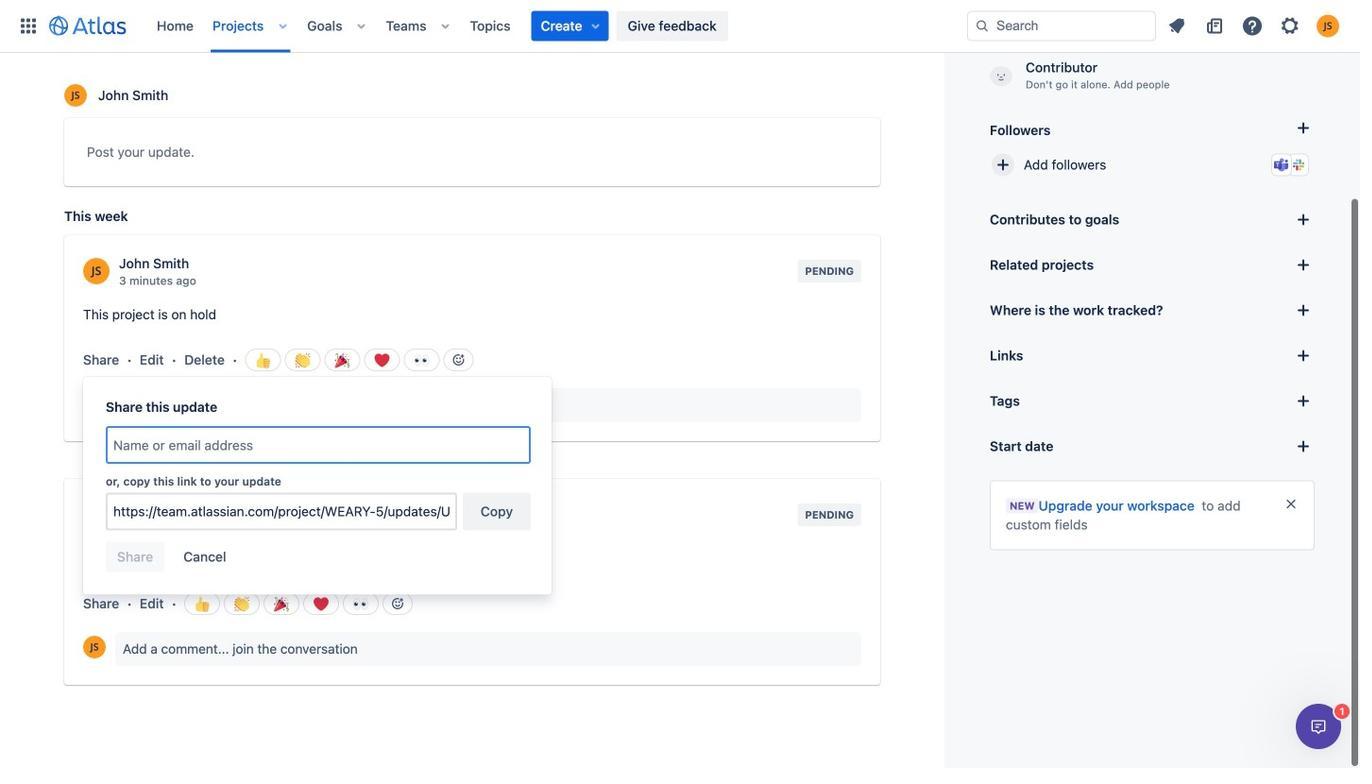 Task type: locate. For each thing, give the bounding box(es) containing it.
Search field
[[967, 11, 1156, 41]]

add related project image
[[1292, 254, 1315, 276]]

add work tracking links image
[[1292, 299, 1315, 322]]

:heart: image
[[375, 353, 390, 368], [375, 353, 390, 368], [314, 596, 329, 612]]

:heart: image
[[314, 596, 329, 612]]

None field
[[108, 495, 455, 529]]

dialog
[[1296, 704, 1342, 749]]

add reaction image
[[390, 596, 405, 611]]

:tada: image
[[335, 353, 350, 368], [335, 353, 350, 368], [274, 596, 289, 612]]

settings image
[[1279, 15, 1302, 37]]

0 vertical spatial :thumbsup: image
[[256, 353, 271, 368]]

0 horizontal spatial :thumbsup: image
[[195, 596, 210, 612]]

add link image
[[1292, 344, 1315, 367]]

1 horizontal spatial :thumbsup: image
[[256, 353, 271, 368]]

1 horizontal spatial :thumbsup: image
[[256, 353, 271, 368]]

0 vertical spatial :thumbsup: image
[[256, 353, 271, 368]]

None search field
[[967, 11, 1156, 41]]

banner
[[0, 0, 1361, 53]]

help image
[[1241, 15, 1264, 37]]

1 vertical spatial :thumbsup: image
[[195, 596, 210, 612]]

:eyes: image
[[414, 353, 429, 368], [414, 353, 429, 368], [353, 596, 369, 612]]

Name or email address field
[[108, 428, 529, 462]]

account image
[[1317, 15, 1340, 37]]

:thumbsup: image for the bottom :thumbsup: icon
[[195, 596, 210, 612]]

0 horizontal spatial :thumbsup: image
[[195, 596, 210, 612]]

:thumbsup: image
[[256, 353, 271, 368], [195, 596, 210, 612]]

add tag image
[[1292, 390, 1315, 412]]

:clap: image
[[295, 353, 310, 368], [295, 353, 310, 368], [234, 596, 250, 612]]

:thumbsup: image
[[256, 353, 271, 368], [195, 596, 210, 612]]

:tada: image
[[274, 596, 289, 612]]

notifications image
[[1166, 15, 1189, 37]]



Task type: vqa. For each thing, say whether or not it's contained in the screenshot.
LIST ITEM within the top element
no



Task type: describe. For each thing, give the bounding box(es) containing it.
msteams logo showing  channels are connected to this project image
[[1275, 157, 1290, 172]]

add follower image
[[992, 154, 1015, 176]]

search image
[[975, 18, 990, 34]]

add goals image
[[1292, 208, 1315, 231]]

1 vertical spatial :thumbsup: image
[[195, 596, 210, 612]]

top element
[[11, 0, 967, 52]]

:thumbsup: image for the rightmost :thumbsup: icon
[[256, 353, 271, 368]]

switch to... image
[[17, 15, 40, 37]]

Main content area, start typing to enter text. text field
[[87, 141, 858, 170]]

set start date image
[[1292, 435, 1315, 458]]

:eyes: image
[[353, 596, 369, 612]]

add a follower image
[[1292, 117, 1315, 139]]

slack logo showing nan channels are connected to this project image
[[1292, 157, 1307, 172]]

:clap: image
[[234, 596, 250, 612]]

close banner image
[[1284, 496, 1299, 512]]

add reaction image
[[451, 353, 466, 368]]



